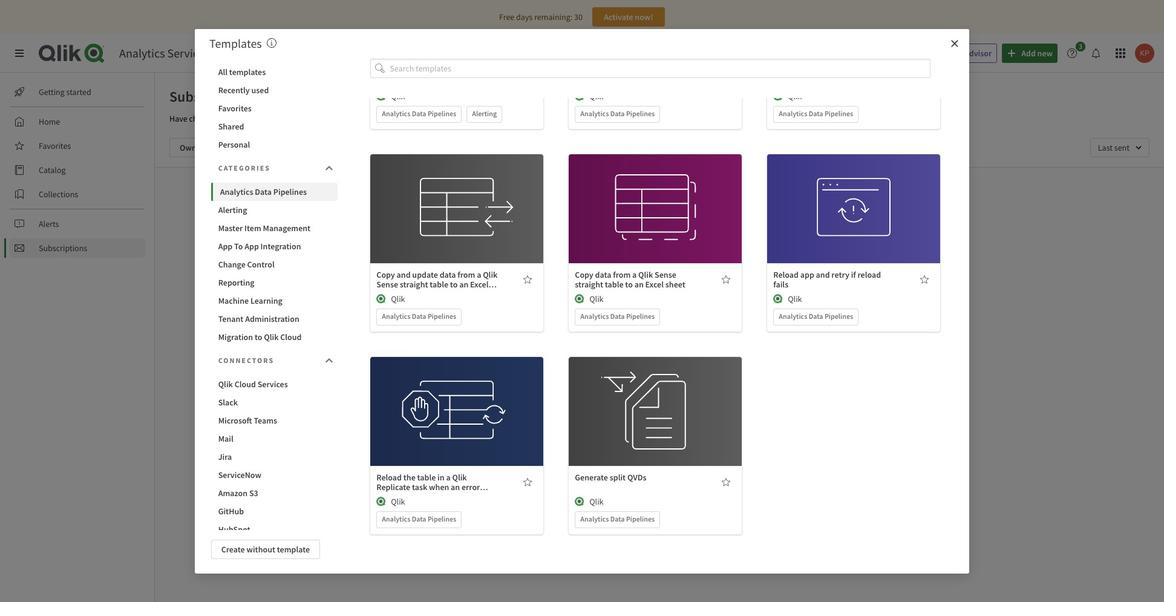 Task type: vqa. For each thing, say whether or not it's contained in the screenshot.
Choose an option below to get started adding to this sheet... on the top of page
no



Task type: describe. For each thing, give the bounding box(es) containing it.
if
[[851, 269, 856, 280]]

task
[[412, 482, 427, 493]]

catalog
[[39, 165, 66, 175]]

click
[[667, 283, 684, 294]]

to inside copy and update data from a qlik sense straight table to an excel sheet
[[450, 279, 458, 290]]

hubspot button
[[211, 520, 338, 538]]

the down by
[[737, 283, 749, 294]]

free days remaining: 30
[[499, 11, 583, 22]]

and inside copy and update data from a qlik sense straight table to an excel sheet
[[397, 269, 411, 280]]

0 vertical spatial subscriptions
[[169, 87, 255, 106]]

template for reload
[[845, 190, 878, 201]]

microsoft teams
[[218, 415, 277, 426]]

analytics inside button
[[220, 186, 253, 197]]

email inside you do not have any subscriptions yet subscribe to a chart or sheet to receive it by email on a regular basis. click 'subscribe' on the chart or sheet in the app to get started.
[[580, 283, 599, 294]]

item
[[244, 222, 261, 233]]

connectors
[[218, 355, 274, 365]]

the up while
[[403, 472, 416, 483]]

straight inside copy data from a qlik sense straight table to an excel sheet
[[575, 279, 603, 290]]

ask
[[923, 48, 936, 59]]

bundle
[[409, 113, 434, 124]]

machine learning
[[218, 295, 282, 306]]

favorites inside button
[[218, 103, 252, 113]]

Search text field
[[703, 43, 896, 63]]

templates are pre-built automations that help you automate common business workflows. get started by selecting one of the pre-built templates or choose the blank canvas to build an automation from scratch. tooltip
[[267, 35, 276, 51]]

to down 'subscriptions'
[[690, 271, 697, 282]]

change
[[218, 259, 246, 270]]

0 vertical spatial services
[[167, 45, 209, 61]]

qlik image for straight
[[575, 294, 585, 304]]

reload app and retry if reload fails
[[773, 269, 881, 290]]

favorites inside favorites link
[[39, 140, 71, 151]]

catalog link
[[10, 160, 145, 180]]

s3
[[249, 487, 258, 498]]

close sidebar menu image
[[15, 48, 24, 58]]

use template button for qlik
[[618, 186, 693, 205]]

details for a
[[445, 419, 469, 430]]

straight inside copy and update data from a qlik sense straight table to an excel sheet
[[400, 279, 428, 290]]

qlik image down 'generate'
[[575, 497, 585, 507]]

in inside reload the table in a qlik replicate task when an error occurs while processing the table
[[438, 472, 445, 483]]

also
[[393, 113, 407, 124]]

add to favorites image for generate split qvds
[[721, 477, 731, 487]]

charts
[[189, 113, 211, 124]]

excel inside copy data from a qlik sense straight table to an excel sheet
[[645, 279, 664, 290]]

qlik cloud services
[[218, 378, 288, 389]]

details button for from
[[419, 212, 495, 232]]

0 horizontal spatial straight
[[263, 113, 290, 124]]

templates are pre-built automations that help you automate common business workflows. get started by selecting one of the pre-built templates or choose the blank canvas to build an automation from scratch. image
[[267, 38, 276, 47]]

recently used button
[[211, 81, 338, 99]]

navigation pane element
[[0, 77, 154, 263]]

activate now!
[[604, 11, 653, 22]]

from inside copy data from a qlik sense straight table to an excel sheet
[[613, 269, 631, 280]]

2 sheets from the left
[[467, 113, 490, 124]]

alerts
[[39, 218, 59, 229]]

have charts or sheets sent straight to your email inbox. you can also bundle multiple sheets into a quick and easy report.
[[169, 113, 592, 124]]

jira button
[[211, 447, 338, 466]]

app to app integration button
[[211, 237, 338, 255]]

a inside copy data from a qlik sense straight table to an excel sheet
[[632, 269, 637, 280]]

2 on from the left
[[727, 283, 736, 294]]

personal button
[[211, 135, 338, 153]]

to
[[234, 241, 243, 251]]

use template button for from
[[419, 186, 495, 205]]

details button for a
[[419, 415, 495, 435]]

any
[[654, 255, 669, 267]]

integration
[[261, 241, 301, 251]]

retry
[[832, 269, 849, 280]]

have
[[169, 113, 187, 124]]

sense inside copy and update data from a qlik sense straight table to an excel sheet
[[377, 279, 398, 290]]

control
[[247, 259, 275, 270]]

mail
[[218, 433, 233, 444]]

microsoft teams button
[[211, 411, 338, 429]]

analytics data pipelines inside button
[[220, 186, 307, 197]]

alerts link
[[10, 214, 145, 234]]

1 vertical spatial or
[[660, 271, 667, 282]]

it
[[726, 271, 731, 282]]

use for data
[[433, 190, 446, 201]]

learning
[[250, 295, 282, 306]]

github
[[218, 506, 244, 516]]

to left your
[[292, 113, 300, 124]]

split
[[610, 472, 626, 483]]

reload the table in a qlik replicate task when an error occurs while processing the table
[[377, 472, 497, 502]]

categories
[[218, 163, 270, 172]]

you inside you do not have any subscriptions yet subscribe to a chart or sheet to receive it by email on a regular basis. click 'subscribe' on the chart or sheet in the app to get started.
[[587, 255, 602, 267]]

and inside 'reload app and retry if reload fails'
[[816, 269, 830, 280]]

advisor
[[964, 48, 992, 59]]

free
[[499, 11, 515, 22]]

shared button
[[211, 117, 338, 135]]

qlik inside copy data from a qlik sense straight table to an excel sheet
[[638, 269, 653, 280]]

0 horizontal spatial chart
[[596, 295, 615, 306]]

migration to qlik cloud
[[218, 331, 302, 342]]

create without template button
[[211, 539, 320, 559]]

1 app from the left
[[218, 241, 233, 251]]

easy
[[550, 113, 566, 124]]

not
[[616, 255, 630, 267]]

pipelines inside button
[[273, 186, 307, 197]]

app inside 'reload app and retry if reload fails'
[[800, 269, 814, 280]]

basis.
[[645, 283, 665, 294]]

subscriptions
[[671, 255, 727, 267]]

generate
[[575, 472, 608, 483]]

qvds
[[627, 472, 647, 483]]

slack button
[[211, 393, 338, 411]]

error
[[462, 482, 480, 493]]

1 horizontal spatial and
[[535, 113, 548, 124]]

amazon
[[218, 487, 248, 498]]

add to favorites image for reload the table in a qlik replicate task when an error occurs while processing the table
[[523, 477, 533, 487]]

sheet inside copy and update data from a qlik sense straight table to an excel sheet
[[377, 289, 397, 300]]

connectors button
[[211, 348, 338, 372]]

create
[[221, 544, 245, 555]]

use template for if
[[830, 190, 878, 201]]

use template button for if
[[816, 186, 892, 205]]

analytics services element
[[119, 45, 209, 61]]

personal
[[218, 139, 250, 150]]

categories button
[[211, 156, 338, 180]]

to inside copy data from a qlik sense straight table to an excel sheet
[[625, 279, 633, 290]]

qlik inside reload the table in a qlik replicate task when an error occurs while processing the table
[[452, 472, 467, 483]]

all
[[218, 66, 228, 77]]

hubspot
[[218, 524, 250, 535]]

reload for fails
[[773, 269, 799, 280]]

table inside copy data from a qlik sense straight table to an excel sheet
[[605, 279, 624, 290]]

slack
[[218, 397, 238, 408]]

to left "get"
[[684, 295, 691, 306]]

templates
[[229, 66, 266, 77]]

recently used
[[218, 84, 269, 95]]

amazon s3
[[218, 487, 258, 498]]

the right processing
[[464, 491, 477, 502]]

0 horizontal spatial you
[[364, 113, 377, 124]]

0 vertical spatial alerting
[[472, 109, 497, 118]]

in inside you do not have any subscriptions yet subscribe to a chart or sheet to receive it by email on a regular basis. click 'subscribe' on the chart or sheet in the app to get started.
[[647, 295, 653, 306]]

can
[[378, 113, 391, 124]]

30
[[574, 11, 583, 22]]

analytics data pipelines button
[[211, 182, 338, 201]]

alerting inside alerting button
[[218, 204, 247, 215]]

ask insight advisor button
[[903, 44, 997, 63]]

sheet inside copy data from a qlik sense straight table to an excel sheet
[[665, 279, 685, 290]]

get
[[693, 295, 704, 306]]

details for from
[[445, 217, 469, 228]]

remaining:
[[534, 11, 573, 22]]

add to favorites image for reload app and retry if reload fails
[[920, 275, 930, 284]]

0 vertical spatial chart
[[639, 271, 658, 282]]



Task type: locate. For each thing, give the bounding box(es) containing it.
template for sense
[[647, 190, 680, 201]]

change control button
[[211, 255, 338, 273]]

replicate
[[377, 482, 410, 493]]

yet
[[729, 255, 742, 267]]

from
[[458, 269, 475, 280], [613, 269, 631, 280]]

use template for a
[[433, 393, 481, 404]]

1 vertical spatial services
[[258, 378, 288, 389]]

used
[[251, 84, 269, 95]]

1 horizontal spatial app
[[800, 269, 814, 280]]

app to app integration
[[218, 241, 301, 251]]

use template for qlik
[[631, 190, 680, 201]]

occurs
[[377, 491, 400, 502]]

from inside copy and update data from a qlik sense straight table to an excel sheet
[[458, 269, 475, 280]]

data inside copy data from a qlik sense straight table to an excel sheet
[[595, 269, 611, 280]]

a inside copy and update data from a qlik sense straight table to an excel sheet
[[477, 269, 481, 280]]

machine learning button
[[211, 291, 338, 310]]

1 horizontal spatial add to favorites image
[[721, 477, 731, 487]]

2 horizontal spatial add to favorites image
[[920, 275, 930, 284]]

template for qlik
[[448, 393, 481, 404]]

0 horizontal spatial email
[[319, 113, 339, 124]]

2 excel from the left
[[645, 279, 664, 290]]

1 vertical spatial reload
[[377, 472, 402, 483]]

to
[[292, 113, 300, 124], [624, 271, 632, 282], [690, 271, 697, 282], [450, 279, 458, 290], [625, 279, 633, 290], [684, 295, 691, 306], [255, 331, 262, 342]]

data down do
[[595, 269, 611, 280]]

copy inside copy data from a qlik sense straight table to an excel sheet
[[575, 269, 593, 280]]

reload up the occurs
[[377, 472, 402, 483]]

sheets left the into
[[467, 113, 490, 124]]

1 horizontal spatial subscriptions
[[169, 87, 255, 106]]

pipelines
[[428, 109, 456, 118], [626, 109, 655, 118], [825, 109, 853, 118], [273, 186, 307, 197], [428, 312, 456, 321], [626, 312, 655, 321], [825, 312, 853, 321], [428, 514, 456, 523], [626, 514, 655, 523]]

app right fails
[[800, 269, 814, 280]]

'subscribe'
[[686, 283, 725, 294]]

app down click
[[668, 295, 682, 306]]

subscriptions up 'charts'
[[169, 87, 255, 106]]

subscriptions inside navigation pane element
[[39, 243, 87, 254]]

shared
[[218, 121, 244, 132]]

qlik image for replicate
[[377, 497, 386, 507]]

an inside copy data from a qlik sense straight table to an excel sheet
[[635, 279, 644, 290]]

to up regular
[[624, 271, 632, 282]]

0 vertical spatial email
[[319, 113, 339, 124]]

close image
[[950, 38, 960, 48]]

favorites button
[[211, 99, 338, 117]]

0 horizontal spatial subscriptions
[[39, 243, 87, 254]]

0 horizontal spatial reload
[[377, 472, 402, 483]]

0 horizontal spatial add to favorites image
[[523, 477, 533, 487]]

qlik image for fails
[[773, 294, 783, 304]]

qlik
[[391, 91, 405, 102], [590, 91, 604, 102], [788, 91, 802, 102], [483, 269, 498, 280], [638, 269, 653, 280], [391, 294, 405, 304], [590, 294, 604, 304], [788, 294, 802, 304], [264, 331, 279, 342], [218, 378, 233, 389], [452, 472, 467, 483], [391, 496, 405, 507], [590, 496, 604, 507]]

chart up "basis."
[[639, 271, 658, 282]]

0 vertical spatial or
[[213, 113, 220, 124]]

1 horizontal spatial copy
[[575, 269, 593, 280]]

and left the easy
[[535, 113, 548, 124]]

1 horizontal spatial on
[[727, 283, 736, 294]]

favorites
[[218, 103, 252, 113], [39, 140, 71, 151]]

use for in
[[433, 393, 446, 404]]

services inside button
[[258, 378, 288, 389]]

on down subscribe
[[601, 283, 610, 294]]

0 horizontal spatial in
[[438, 472, 445, 483]]

and left retry
[[816, 269, 830, 280]]

qlik image
[[377, 294, 386, 304]]

to inside migration to qlik cloud button
[[255, 331, 262, 342]]

alerting up master
[[218, 204, 247, 215]]

home
[[39, 116, 60, 127]]

mail button
[[211, 429, 338, 447]]

getting started link
[[10, 82, 145, 102]]

0 vertical spatial add to favorites image
[[523, 275, 533, 284]]

0 vertical spatial in
[[647, 295, 653, 306]]

filters region
[[155, 128, 1164, 167]]

copy inside copy and update data from a qlik sense straight table to an excel sheet
[[377, 269, 395, 280]]

teams
[[254, 415, 277, 426]]

qlik image down replicate
[[377, 497, 386, 507]]

activate
[[604, 11, 633, 22]]

details for if
[[842, 217, 866, 228]]

2 from from the left
[[613, 269, 631, 280]]

data inside copy and update data from a qlik sense straight table to an excel sheet
[[440, 269, 456, 280]]

0 vertical spatial cloud
[[280, 331, 302, 342]]

all templates button
[[211, 63, 338, 81]]

last sent image
[[1090, 138, 1150, 157]]

1 horizontal spatial in
[[647, 295, 653, 306]]

1 horizontal spatial data
[[595, 269, 611, 280]]

app left to
[[218, 241, 233, 251]]

1 vertical spatial chart
[[596, 295, 615, 306]]

0 vertical spatial reload
[[773, 269, 799, 280]]

2 horizontal spatial straight
[[575, 279, 603, 290]]

1 vertical spatial email
[[580, 283, 599, 294]]

you left can
[[364, 113, 377, 124]]

template for a
[[448, 190, 481, 201]]

1 vertical spatial you
[[587, 255, 602, 267]]

tenant administration button
[[211, 310, 338, 328]]

1 horizontal spatial sheets
[[467, 113, 490, 124]]

amazon s3 button
[[211, 484, 338, 502]]

1 vertical spatial add to favorites image
[[721, 477, 731, 487]]

on down 'it' at the top right of page
[[727, 283, 736, 294]]

collections
[[39, 189, 78, 200]]

while
[[402, 491, 422, 502]]

fails
[[773, 279, 789, 290]]

recently
[[218, 84, 250, 95]]

subscriptions link
[[10, 238, 145, 258]]

1 vertical spatial subscriptions
[[39, 243, 87, 254]]

0 horizontal spatial sheets
[[222, 113, 245, 124]]

straight
[[263, 113, 290, 124], [400, 279, 428, 290], [575, 279, 603, 290]]

change control
[[218, 259, 275, 270]]

use for retry
[[830, 190, 843, 201]]

qlik image down fails
[[773, 294, 783, 304]]

details for qlik
[[643, 217, 668, 228]]

0 horizontal spatial from
[[458, 269, 475, 280]]

an left "basis."
[[635, 279, 644, 290]]

qlik inside copy and update data from a qlik sense straight table to an excel sheet
[[483, 269, 498, 280]]

1 horizontal spatial sense
[[655, 269, 676, 280]]

a
[[507, 113, 512, 124], [477, 269, 481, 280], [632, 269, 637, 280], [634, 271, 638, 282], [612, 283, 616, 294], [446, 472, 451, 483]]

an for copy data from a qlik sense straight table to an excel sheet
[[635, 279, 644, 290]]

reload right by
[[773, 269, 799, 280]]

reload for replicate
[[377, 472, 402, 483]]

use template button for a
[[419, 389, 495, 408]]

qlik image
[[575, 294, 585, 304], [773, 294, 783, 304], [377, 497, 386, 507], [575, 497, 585, 507]]

to right update
[[450, 279, 458, 290]]

in
[[647, 295, 653, 306], [438, 472, 445, 483]]

1 horizontal spatial reload
[[773, 269, 799, 280]]

an inside reload the table in a qlik replicate task when an error occurs while processing the table
[[451, 482, 460, 493]]

add to favorites image
[[721, 275, 731, 284], [920, 275, 930, 284], [523, 477, 533, 487]]

0 horizontal spatial cloud
[[235, 378, 256, 389]]

1 horizontal spatial add to favorites image
[[721, 275, 731, 284]]

collections link
[[10, 185, 145, 204]]

master
[[218, 222, 243, 233]]

1 on from the left
[[601, 283, 610, 294]]

add to favorites image for copy data from a qlik sense straight table to an excel sheet
[[721, 275, 731, 284]]

1 horizontal spatial straight
[[400, 279, 428, 290]]

the
[[737, 283, 749, 294], [655, 295, 667, 306], [403, 472, 416, 483], [464, 491, 477, 502]]

multiple
[[436, 113, 465, 124]]

1 horizontal spatial app
[[245, 241, 259, 251]]

and left update
[[397, 269, 411, 280]]

or up "basis."
[[660, 271, 667, 282]]

0 horizontal spatial services
[[167, 45, 209, 61]]

to down not
[[625, 279, 633, 290]]

a inside reload the table in a qlik replicate task when an error occurs while processing the table
[[446, 472, 451, 483]]

copy for copy and update data from a qlik sense straight table to an excel sheet
[[377, 269, 395, 280]]

reload
[[773, 269, 799, 280], [377, 472, 402, 483]]

1 vertical spatial app
[[668, 295, 682, 306]]

add to favorites image right error
[[523, 477, 533, 487]]

an inside copy and update data from a qlik sense straight table to an excel sheet
[[459, 279, 469, 290]]

1 vertical spatial favorites
[[39, 140, 71, 151]]

sense up qlik icon
[[377, 279, 398, 290]]

the down "basis."
[[655, 295, 667, 306]]

1 copy from the left
[[377, 269, 395, 280]]

1 vertical spatial cloud
[[235, 378, 256, 389]]

your
[[301, 113, 317, 124]]

an right update
[[459, 279, 469, 290]]

from right update
[[458, 269, 475, 280]]

or down regular
[[616, 295, 624, 306]]

sense inside copy data from a qlik sense straight table to an excel sheet
[[655, 269, 676, 280]]

reload inside 'reload app and retry if reload fails'
[[773, 269, 799, 280]]

1 sheets from the left
[[222, 113, 245, 124]]

subscriptions
[[169, 87, 255, 106], [39, 243, 87, 254]]

generate split qvds
[[575, 472, 647, 483]]

tenant
[[218, 313, 243, 324]]

copy data from a qlik sense straight table to an excel sheet
[[575, 269, 685, 290]]

services left templates
[[167, 45, 209, 61]]

1 horizontal spatial you
[[587, 255, 602, 267]]

from down not
[[613, 269, 631, 280]]

do
[[604, 255, 614, 267]]

started
[[66, 87, 91, 97]]

now!
[[635, 11, 653, 22]]

0 horizontal spatial favorites
[[39, 140, 71, 151]]

in up processing
[[438, 472, 445, 483]]

services up slack button
[[258, 378, 288, 389]]

0 horizontal spatial app
[[668, 295, 682, 306]]

2 horizontal spatial and
[[816, 269, 830, 280]]

in down "basis."
[[647, 295, 653, 306]]

0 horizontal spatial data
[[440, 269, 456, 280]]

0 horizontal spatial sense
[[377, 279, 398, 290]]

2 app from the left
[[245, 241, 259, 251]]

2 vertical spatial or
[[616, 295, 624, 306]]

app right to
[[245, 241, 259, 251]]

0 vertical spatial app
[[800, 269, 814, 280]]

sent
[[246, 113, 262, 124]]

use for a
[[631, 190, 645, 201]]

1 horizontal spatial from
[[613, 269, 631, 280]]

insight
[[938, 48, 963, 59]]

favorites up catalog
[[39, 140, 71, 151]]

favorites down 'recently'
[[218, 103, 252, 113]]

add to favorites image right reload
[[920, 275, 930, 284]]

copy and update data from a qlik sense straight table to an excel sheet
[[377, 269, 498, 300]]

alerting
[[472, 109, 497, 118], [218, 204, 247, 215]]

2 copy from the left
[[575, 269, 593, 280]]

table
[[430, 279, 448, 290], [605, 279, 624, 290], [417, 472, 436, 483], [478, 491, 497, 502]]

copy for copy data from a qlik sense straight table to an excel sheet
[[575, 269, 593, 280]]

1 from from the left
[[458, 269, 475, 280]]

sense down any
[[655, 269, 676, 280]]

favorites link
[[10, 136, 145, 156]]

2 horizontal spatial or
[[660, 271, 667, 282]]

1 vertical spatial in
[[438, 472, 445, 483]]

0 horizontal spatial or
[[213, 113, 220, 124]]

email down subscribe
[[580, 283, 599, 294]]

1 horizontal spatial favorites
[[218, 103, 252, 113]]

an left error
[[451, 482, 460, 493]]

table inside copy and update data from a qlik sense straight table to an excel sheet
[[430, 279, 448, 290]]

microsoft
[[218, 415, 252, 426]]

reload inside reload the table in a qlik replicate task when an error occurs while processing the table
[[377, 472, 402, 483]]

administration
[[245, 313, 299, 324]]

data inside analytics data pipelines button
[[255, 186, 272, 197]]

app inside you do not have any subscriptions yet subscribe to a chart or sheet to receive it by email on a regular basis. click 'subscribe' on the chart or sheet in the app to get started.
[[668, 295, 682, 306]]

1 horizontal spatial excel
[[645, 279, 664, 290]]

1 horizontal spatial or
[[616, 295, 624, 306]]

or right 'charts'
[[213, 113, 220, 124]]

add to favorites image for copy and update data from a qlik sense straight table to an excel sheet
[[523, 275, 533, 284]]

add to favorites image left by
[[721, 275, 731, 284]]

subscriptions down alerts
[[39, 243, 87, 254]]

you left do
[[587, 255, 602, 267]]

add to favorites image
[[523, 275, 533, 284], [721, 477, 731, 487]]

services
[[167, 45, 209, 61], [258, 378, 288, 389]]

0 vertical spatial favorites
[[218, 103, 252, 113]]

management
[[263, 222, 311, 233]]

ask insight advisor
[[923, 48, 992, 59]]

an for reload the table in a qlik replicate task when an error occurs while processing the table
[[451, 482, 460, 493]]

qlik cloud services button
[[211, 375, 338, 393]]

1 horizontal spatial alerting
[[472, 109, 497, 118]]

email right your
[[319, 113, 339, 124]]

cloud
[[280, 331, 302, 342], [235, 378, 256, 389]]

you do not have any subscriptions yet subscribe to a chart or sheet to receive it by email on a regular basis. click 'subscribe' on the chart or sheet in the app to get started.
[[580, 255, 749, 306]]

0 horizontal spatial excel
[[470, 279, 489, 290]]

1 vertical spatial alerting
[[218, 204, 247, 215]]

1 horizontal spatial chart
[[639, 271, 658, 282]]

qlik image down copy data from a qlik sense straight table to an excel sheet
[[575, 294, 585, 304]]

days
[[516, 11, 533, 22]]

2 data from the left
[[595, 269, 611, 280]]

you
[[364, 113, 377, 124], [587, 255, 602, 267]]

details button for qlik
[[618, 212, 693, 232]]

0 horizontal spatial on
[[601, 283, 610, 294]]

use template for from
[[433, 190, 481, 201]]

cloud down tenant administration button
[[280, 331, 302, 342]]

1 horizontal spatial cloud
[[280, 331, 302, 342]]

github button
[[211, 502, 338, 520]]

0 horizontal spatial app
[[218, 241, 233, 251]]

0 horizontal spatial add to favorites image
[[523, 275, 533, 284]]

on
[[601, 283, 610, 294], [727, 283, 736, 294]]

reload
[[858, 269, 881, 280]]

0 horizontal spatial alerting
[[218, 204, 247, 215]]

excel left click
[[645, 279, 664, 290]]

Search templates text field
[[390, 58, 931, 78]]

receive
[[699, 271, 724, 282]]

0 horizontal spatial and
[[397, 269, 411, 280]]

excel inside copy and update data from a qlik sense straight table to an excel sheet
[[470, 279, 489, 290]]

0 horizontal spatial copy
[[377, 269, 395, 280]]

1 excel from the left
[[470, 279, 489, 290]]

all templates
[[218, 66, 266, 77]]

1 data from the left
[[440, 269, 456, 280]]

reporting button
[[211, 273, 338, 291]]

inbox.
[[340, 113, 362, 124]]

templates
[[209, 35, 262, 51]]

details button for if
[[816, 212, 892, 232]]

machine
[[218, 295, 249, 306]]

cloud down connectors
[[235, 378, 256, 389]]

excel right update
[[470, 279, 489, 290]]

1 horizontal spatial services
[[258, 378, 288, 389]]

activate now! link
[[592, 7, 665, 27]]

0 vertical spatial you
[[364, 113, 377, 124]]

and
[[535, 113, 548, 124], [397, 269, 411, 280], [816, 269, 830, 280]]

without
[[247, 544, 275, 555]]

chart down subscribe
[[596, 295, 615, 306]]

data right update
[[440, 269, 456, 280]]

into
[[492, 113, 506, 124]]

1 horizontal spatial email
[[580, 283, 599, 294]]

subscribe
[[588, 271, 623, 282]]

sheets left sent
[[222, 113, 245, 124]]

alerting right multiple
[[472, 109, 497, 118]]

to down the tenant administration
[[255, 331, 262, 342]]



